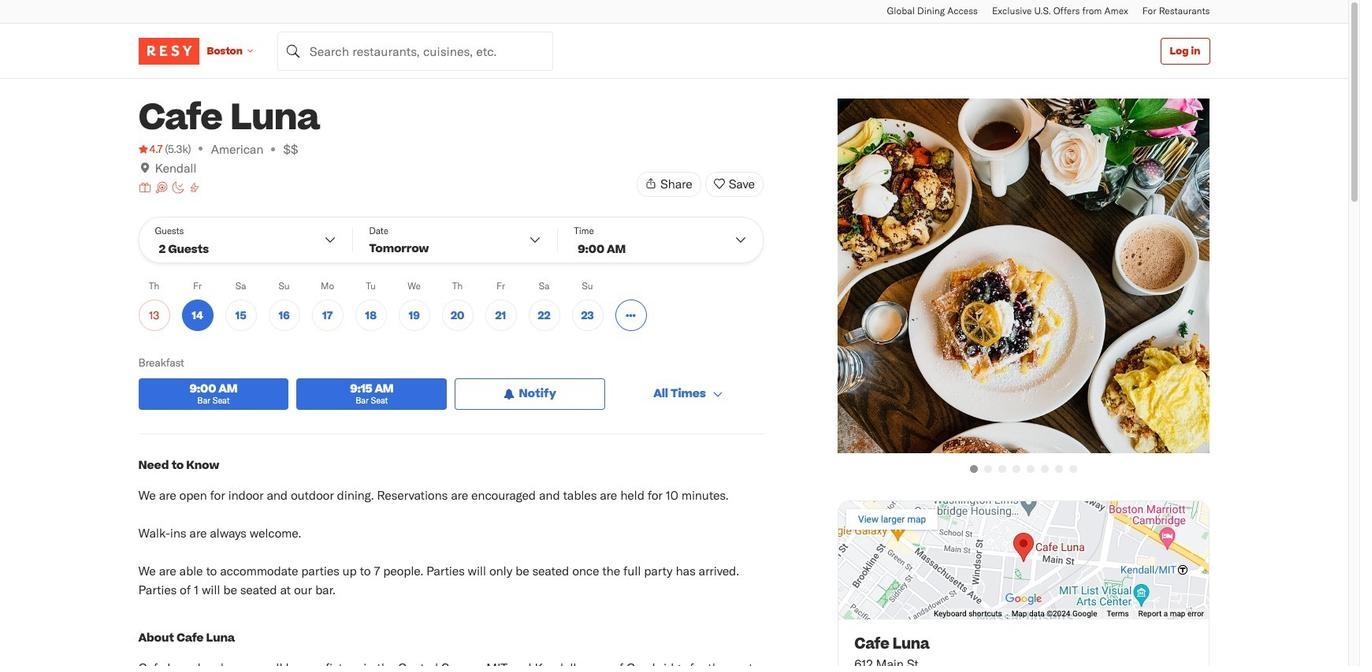 Task type: locate. For each thing, give the bounding box(es) containing it.
None field
[[277, 31, 553, 71]]

Search restaurants, cuisines, etc. text field
[[277, 31, 553, 71]]



Task type: vqa. For each thing, say whether or not it's contained in the screenshot.
(2.7k) reviews ELEMENT
no



Task type: describe. For each thing, give the bounding box(es) containing it.
4.7 out of 5 stars image
[[138, 141, 163, 157]]



